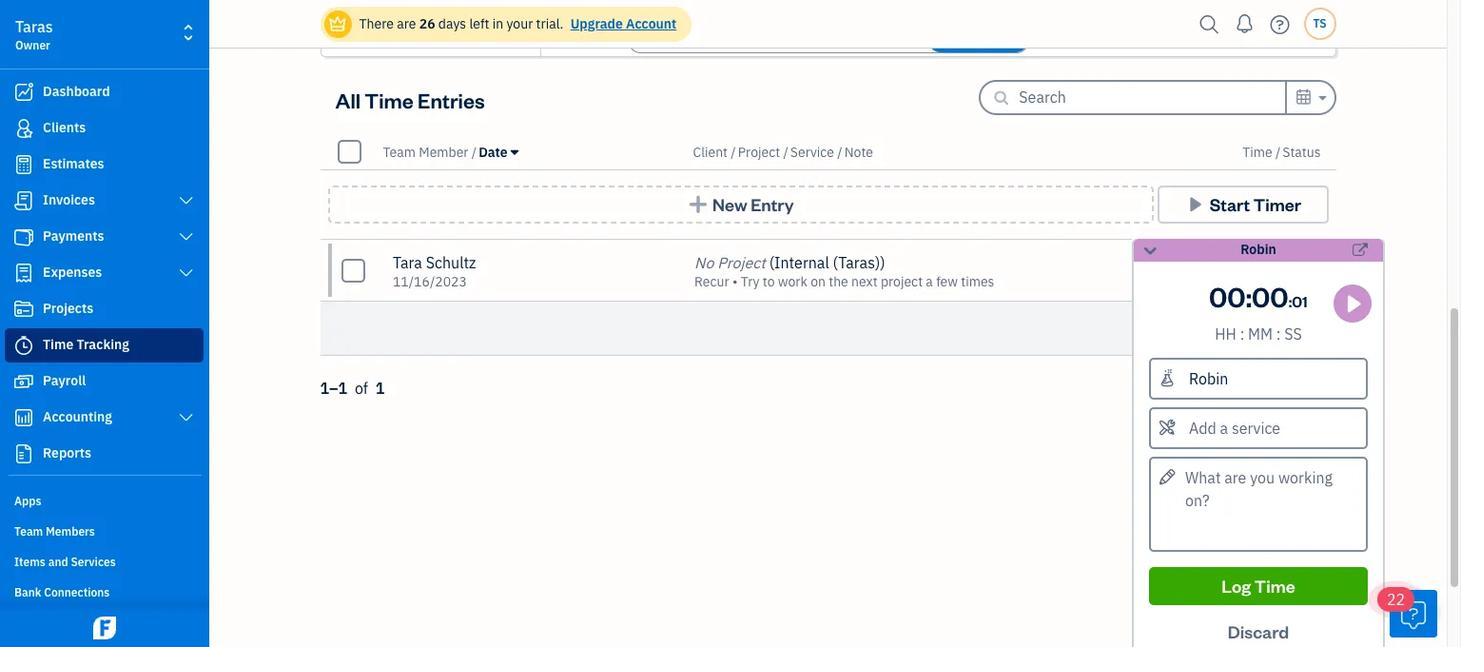 Task type: vqa. For each thing, say whether or not it's contained in the screenshot.
expense image
yes



Task type: locate. For each thing, give the bounding box(es) containing it.
payroll
[[43, 372, 86, 389]]

are
[[397, 15, 416, 32]]

1 vertical spatial chevron large down image
[[178, 410, 195, 425]]

time right timer image
[[43, 336, 74, 353]]

times
[[961, 273, 995, 290]]

projects link
[[5, 292, 204, 326]]

robin
[[1241, 241, 1277, 258]]

1 horizontal spatial team
[[383, 143, 416, 160]]

0 horizontal spatial 00
[[1210, 278, 1246, 314]]

chevron large down image up payments link
[[178, 193, 195, 208]]

chevron large down image
[[178, 229, 195, 245], [178, 410, 195, 425]]

connections
[[44, 585, 110, 600]]

payroll link
[[5, 365, 204, 399]]

hh : mm : ss
[[1216, 325, 1303, 344]]

tracking
[[77, 336, 129, 353]]

client / project / service / note
[[693, 143, 874, 160]]

upgrade account link
[[567, 15, 677, 32]]

caretdown image
[[1317, 87, 1327, 109], [511, 144, 519, 159]]

mm
[[1249, 325, 1273, 344]]

1 horizontal spatial 00
[[1253, 278, 1289, 314]]

log time button
[[1150, 567, 1369, 605]]

0 horizontal spatial caretdown image
[[511, 144, 519, 159]]

What are you working on? text field
[[1150, 457, 1369, 552]]

try
[[741, 273, 760, 290]]

chevron large down image inside the accounting link
[[178, 410, 195, 425]]

(
[[770, 253, 775, 272]]

2 chevron large down image from the top
[[178, 266, 195, 281]]

1 vertical spatial team
[[14, 524, 43, 539]]

estimates
[[43, 155, 104, 172]]

0 vertical spatial chevron large down image
[[178, 193, 195, 208]]

a
[[926, 273, 933, 290]]

time right log
[[1255, 575, 1296, 597]]

chart image
[[12, 408, 35, 427]]

chevron large down image for payments
[[178, 229, 195, 245]]

main element
[[0, 0, 271, 647]]

money image
[[12, 372, 35, 391]]

0 vertical spatial team
[[383, 143, 416, 160]]

/ left note link
[[838, 143, 843, 160]]

: up 0h
[[1289, 291, 1293, 311]]

1 vertical spatial caretdown image
[[511, 144, 519, 159]]

22
[[1388, 590, 1406, 609]]

caretdown image right date
[[511, 144, 519, 159]]

reports
[[43, 444, 91, 462]]

ts
[[1314, 16, 1327, 30]]

discard
[[1229, 621, 1290, 642]]

time
[[365, 86, 414, 113], [1243, 143, 1273, 160], [43, 336, 74, 353], [1255, 575, 1296, 597]]

team for team member /
[[383, 143, 416, 160]]

plus image
[[687, 195, 709, 214]]

apps
[[14, 494, 41, 508]]

chevron large down image down payroll link
[[178, 410, 195, 425]]

date link
[[479, 143, 519, 160]]

chevron large down image for accounting
[[178, 410, 195, 425]]

total unbilled : 0h 00m
[[1174, 319, 1329, 338]]

0 vertical spatial chevron large down image
[[178, 229, 195, 245]]

2 / from the left
[[731, 143, 736, 160]]

/ left status at the right
[[1276, 143, 1281, 160]]

team for team members
[[14, 524, 43, 539]]

note
[[845, 143, 874, 160]]

00 up unbilled
[[1210, 278, 1246, 314]]

the
[[829, 273, 849, 290]]

start timer button
[[1158, 186, 1329, 224]]

1–1 of 1
[[320, 379, 385, 398]]

caretdown image inside the date link
[[511, 144, 519, 159]]

00
[[1210, 278, 1246, 314], [1253, 278, 1289, 314]]

ss
[[1285, 325, 1303, 344]]

0:00 non-billable
[[1245, 249, 1329, 291]]

bank connections link
[[5, 578, 204, 606]]

there are 26 days left in your trial. upgrade account
[[359, 15, 677, 32]]

discard button
[[1150, 613, 1369, 647]]

tara
[[393, 253, 422, 272]]

26
[[419, 15, 435, 32]]

member
[[419, 143, 469, 160]]

items and services link
[[5, 547, 204, 576]]

team down apps
[[14, 524, 43, 539]]

/ left service
[[784, 143, 789, 160]]

time inside main 'element'
[[43, 336, 74, 353]]

chevron large down image up expenses link
[[178, 229, 195, 245]]

project right client
[[738, 143, 781, 160]]

notifications image
[[1230, 5, 1261, 43]]

/
[[472, 143, 477, 160], [731, 143, 736, 160], [784, 143, 789, 160], [838, 143, 843, 160], [1276, 143, 1281, 160]]

00 : 00 : 01
[[1210, 278, 1308, 314]]

expense image
[[12, 264, 35, 283]]

project link
[[738, 143, 784, 160]]

:
[[1246, 278, 1253, 314], [1289, 291, 1293, 311], [1268, 319, 1273, 338], [1241, 325, 1245, 344], [1277, 325, 1282, 344]]

Add a service text field
[[1152, 409, 1367, 447]]

1 vertical spatial chevron large down image
[[178, 266, 195, 281]]

00 left '01'
[[1253, 278, 1289, 314]]

1 vertical spatial project
[[718, 253, 766, 272]]

: up total unbilled : 0h 00m
[[1246, 278, 1253, 314]]

on
[[811, 273, 826, 290]]

time inside button
[[1255, 575, 1296, 597]]

chevron large down image inside expenses link
[[178, 266, 195, 281]]

account
[[626, 15, 677, 32]]

estimate image
[[12, 155, 35, 174]]

team left member
[[383, 143, 416, 160]]

in
[[493, 15, 504, 32]]

log
[[1222, 575, 1252, 597]]

new entry button
[[328, 186, 1154, 224]]

search image
[[1195, 10, 1225, 39]]

2 00 from the left
[[1253, 278, 1289, 314]]

non-
[[1245, 274, 1275, 291]]

few
[[937, 273, 958, 290]]

: left 0h
[[1268, 319, 1273, 338]]

project
[[738, 143, 781, 160], [718, 253, 766, 272]]

caretdown image right calendar icon
[[1317, 87, 1327, 109]]

projects
[[43, 300, 93, 317]]

/ right client
[[731, 143, 736, 160]]

no project ( internal (taras) ) recur • try to work on the next project a few times
[[695, 253, 995, 290]]

start
[[1210, 193, 1251, 215]]

team members link
[[5, 517, 204, 545]]

project
[[881, 273, 923, 290]]

chevron large down image down payments link
[[178, 266, 195, 281]]

payment image
[[12, 227, 35, 246]]

all time entries
[[335, 86, 485, 113]]

trial.
[[536, 15, 564, 32]]

chevron large down image for expenses
[[178, 266, 195, 281]]

0 vertical spatial project
[[738, 143, 781, 160]]

time / status
[[1243, 143, 1321, 160]]

2 chevron large down image from the top
[[178, 410, 195, 425]]

items
[[14, 555, 46, 569]]

items and services
[[14, 555, 116, 569]]

to
[[763, 273, 775, 290]]

time left status at the right
[[1243, 143, 1273, 160]]

collapse timer details image
[[1142, 239, 1160, 262]]

team
[[383, 143, 416, 160], [14, 524, 43, 539]]

project up the •
[[718, 253, 766, 272]]

chevron large down image
[[178, 193, 195, 208], [178, 266, 195, 281]]

1 chevron large down image from the top
[[178, 193, 195, 208]]

unbilled
[[1211, 319, 1268, 338]]

new
[[713, 193, 748, 215]]

time tracking
[[43, 336, 129, 353]]

Search text field
[[1020, 82, 1286, 112]]

team inside 'link'
[[14, 524, 43, 539]]

chevron large down image inside payments link
[[178, 229, 195, 245]]

0h
[[1276, 319, 1294, 338]]

accounting link
[[5, 401, 204, 435]]

1 chevron large down image from the top
[[178, 229, 195, 245]]

clients link
[[5, 111, 204, 146]]

/ left date
[[472, 143, 477, 160]]

0 vertical spatial caretdown image
[[1317, 87, 1327, 109]]

0 horizontal spatial team
[[14, 524, 43, 539]]

your
[[507, 15, 533, 32]]

status
[[1283, 143, 1321, 160]]



Task type: describe. For each thing, give the bounding box(es) containing it.
of
[[355, 379, 368, 398]]

work
[[778, 273, 808, 290]]

ts button
[[1304, 8, 1337, 40]]

5 / from the left
[[1276, 143, 1281, 160]]

next
[[852, 273, 878, 290]]

note link
[[845, 143, 874, 160]]

expenses
[[43, 264, 102, 281]]

time link
[[1243, 143, 1276, 160]]

client
[[693, 143, 728, 160]]

1 horizontal spatial caretdown image
[[1317, 87, 1327, 109]]

invoices
[[43, 191, 95, 208]]

team member /
[[383, 143, 477, 160]]

new entry
[[713, 193, 794, 215]]

taras
[[15, 17, 53, 36]]

: right hh
[[1241, 325, 1245, 344]]

time tracking link
[[5, 328, 204, 363]]

reports link
[[5, 437, 204, 471]]

project inside the no project ( internal (taras) ) recur • try to work on the next project a few times
[[718, 253, 766, 272]]

dashboard image
[[12, 83, 35, 102]]

left
[[470, 15, 490, 32]]

play image
[[1185, 195, 1207, 214]]

1–1
[[320, 379, 347, 398]]

3 / from the left
[[784, 143, 789, 160]]

0:00
[[1297, 249, 1329, 268]]

Add a client or project text field
[[1152, 360, 1367, 398]]

chevron large down image for invoices
[[178, 193, 195, 208]]

resource center badge image
[[1390, 590, 1438, 638]]

1 / from the left
[[472, 143, 477, 160]]

1 00 from the left
[[1210, 278, 1246, 314]]

timer image
[[12, 336, 35, 355]]

crown image
[[328, 14, 348, 34]]

time right all
[[365, 86, 414, 113]]

service
[[791, 143, 835, 160]]

report image
[[12, 444, 35, 463]]

dashboard link
[[5, 75, 204, 109]]

•
[[733, 273, 738, 290]]

invoice image
[[12, 191, 35, 210]]

owner
[[15, 38, 50, 52]]

no
[[695, 253, 714, 272]]

: inside 00 : 00 : 01
[[1289, 291, 1293, 311]]

and
[[48, 555, 68, 569]]

calendar image
[[1296, 86, 1313, 108]]

dashboard
[[43, 83, 110, 100]]

entry
[[751, 193, 794, 215]]

services
[[71, 555, 116, 569]]

apps link
[[5, 486, 204, 515]]

: left the ss
[[1277, 325, 1282, 344]]

schultz
[[426, 253, 476, 272]]

internal
[[775, 253, 830, 272]]

accounting
[[43, 408, 112, 425]]

timer
[[1254, 193, 1302, 215]]

log time
[[1222, 575, 1296, 597]]

all
[[335, 86, 361, 113]]

client image
[[12, 119, 35, 138]]

payments
[[43, 227, 104, 245]]

freshbooks image
[[89, 617, 120, 640]]

4 / from the left
[[838, 143, 843, 160]]

taras owner
[[15, 17, 53, 52]]

resume timer image
[[1341, 293, 1367, 315]]

members
[[46, 524, 95, 539]]

00m
[[1297, 319, 1329, 338]]

entries
[[418, 86, 485, 113]]

go to help image
[[1265, 10, 1296, 39]]

open in new window image
[[1353, 239, 1369, 262]]

01
[[1293, 291, 1308, 311]]

total
[[1174, 319, 1207, 338]]

recur
[[695, 273, 730, 290]]

days
[[439, 15, 466, 32]]

project image
[[12, 300, 35, 319]]

status link
[[1283, 143, 1321, 160]]

)
[[881, 253, 886, 272]]

date
[[479, 143, 508, 160]]

team members
[[14, 524, 95, 539]]

billable
[[1275, 274, 1321, 291]]

bank connections
[[14, 585, 110, 600]]

there
[[359, 15, 394, 32]]

upgrade
[[571, 15, 623, 32]]

payments link
[[5, 220, 204, 254]]

invoices link
[[5, 184, 204, 218]]

expenses link
[[5, 256, 204, 290]]

start timer
[[1210, 193, 1302, 215]]

clients
[[43, 119, 86, 136]]

bank
[[14, 585, 41, 600]]

(taras)
[[833, 253, 881, 272]]



